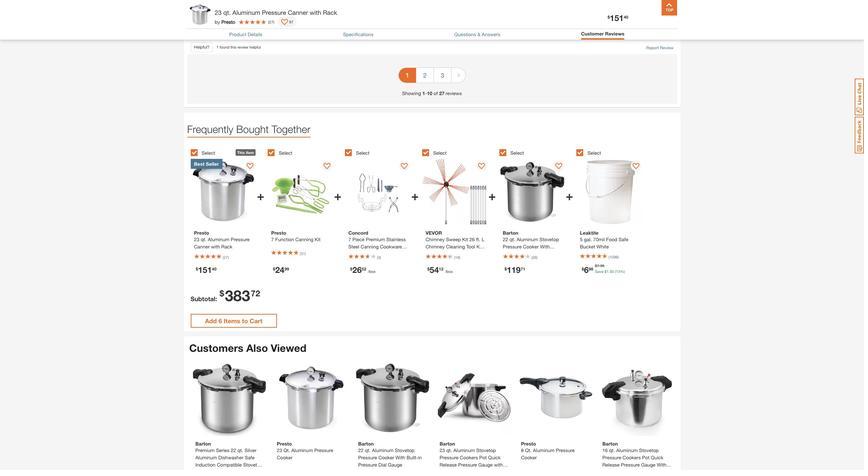 Task type: locate. For each thing, give the bounding box(es) containing it.
0 vertical spatial .
[[599, 264, 600, 268]]

display image inside 4 / 6 'group'
[[478, 163, 485, 170]]

daughter
[[231, 10, 251, 16], [228, 19, 248, 24]]

151 up subtotal:
[[198, 265, 212, 275]]

1 vertical spatial canning
[[361, 244, 379, 250]]

2 release from the left
[[603, 462, 620, 468]]

with inside the 5 / 6 group
[[540, 244, 550, 250]]

showing 1 - 10 of 27 reviews
[[402, 90, 462, 96]]

3 select from the left
[[356, 150, 370, 156]]

subtotal:
[[191, 295, 217, 303]]

54
[[430, 265, 439, 275]]

stainless
[[386, 237, 406, 243]]

1 vertical spatial 22 qt. aluminum stovetop pressure cooker with built-in pressure dial gauge image
[[355, 361, 431, 437]]

with
[[310, 9, 321, 16], [380, 251, 389, 257], [426, 251, 435, 257], [494, 462, 503, 468], [235, 470, 244, 471]]

1 horizontal spatial 6
[[584, 265, 589, 275]]

2 /box from the left
[[445, 269, 453, 274]]

0 vertical spatial in
[[515, 251, 518, 257]]

52
[[362, 266, 366, 272]]

presto for presto 8 qt. aluminum pressure cooker
[[521, 441, 536, 447]]

release inside barton 16 qt. aluminum stovetop pressure cookers pot quick release pressure gauge with rack
[[603, 462, 620, 468]]

barton for leftmost 22 qt. aluminum stovetop pressure cooker with built-in pressure dial gauge image
[[358, 441, 374, 447]]

5 + from the left
[[566, 188, 573, 203]]

6 inside button
[[219, 317, 222, 325]]

dial
[[540, 251, 548, 257], [379, 462, 387, 468]]

select for vevor
[[433, 150, 447, 156]]

0 vertical spatial 27
[[269, 19, 273, 24]]

seller
[[206, 161, 219, 167]]

8 inside vevor chimney sweep kit 26 ft. l chimney cleaning tool kits with 8 nylon flexible rods chimney brush kit fireplace tool
[[436, 251, 439, 257]]

select for presto
[[279, 150, 292, 156]]

1 qt. from the left
[[284, 448, 290, 454]]

display image
[[247, 163, 254, 170], [401, 163, 408, 170], [478, 163, 485, 170], [633, 163, 640, 170]]

/box right 12
[[445, 269, 453, 274]]

1 horizontal spatial 27
[[439, 90, 445, 96]]

with inside concord 7 piece premium stainless steel canning cookware set starter kit with rack, tongs, wrench, lid lifter
[[380, 251, 389, 257]]

1 horizontal spatial cookers
[[460, 455, 478, 461]]

select
[[202, 150, 215, 156], [279, 150, 292, 156], [356, 150, 370, 156], [433, 150, 447, 156], [511, 150, 524, 156], [588, 150, 601, 156]]

she left ( 27 )
[[259, 19, 266, 24]]

8
[[436, 251, 439, 257], [521, 448, 524, 454]]

cookers inside barton premium series 22 qt. silver aluminum dishwasher safe induction compatible stovetop pressure cookers with built
[[216, 470, 234, 471]]

steel
[[349, 244, 359, 250]]

0 horizontal spatial pot
[[479, 455, 487, 461]]

kit up the wrench,
[[373, 251, 379, 257]]

4 display image from the left
[[633, 163, 640, 170]]

4 + from the left
[[489, 188, 496, 203]]

1 left 00
[[607, 269, 609, 274]]

7 up 'steel'
[[349, 237, 351, 243]]

1 vertical spatial barton 22 qt. aluminum stovetop pressure cooker with built-in pressure dial gauge
[[358, 441, 422, 468]]

a up 'homedepotcustomer' button
[[202, 10, 205, 16]]

aluminum inside presto 8 qt. aluminum pressure cooker
[[533, 448, 555, 454]]

fireplace
[[426, 266, 445, 272]]

display image inside 6 / 6 group
[[633, 163, 640, 170]]

rack inside barton 16 qt. aluminum stovetop pressure cookers pot quick release pressure gauge with rack
[[603, 470, 614, 471]]

1 horizontal spatial release
[[603, 462, 620, 468]]

gift left by
[[205, 19, 212, 24]]

barton inside the 5 / 6 group
[[503, 230, 519, 236]]

built-
[[503, 251, 515, 257], [407, 455, 418, 461]]

. left 13
[[609, 269, 610, 274]]

23
[[215, 9, 222, 16], [277, 448, 282, 454], [440, 448, 445, 454]]

0 horizontal spatial 22
[[231, 448, 236, 454]]

release for barton 23 qt. aluminum stovetop pressure cookers pot quick release pressure gauge with rack
[[440, 462, 457, 468]]

4 select from the left
[[433, 150, 447, 156]]

23 for barton
[[440, 448, 445, 454]]

1 vertical spatial my
[[221, 19, 227, 24]]

.
[[599, 264, 600, 268], [609, 269, 610, 274]]

barton inside barton premium series 22 qt. silver aluminum dishwasher safe induction compatible stovetop pressure cookers with built
[[195, 441, 211, 447]]

gauge
[[503, 258, 517, 264], [388, 462, 402, 468], [479, 462, 493, 468], [641, 462, 656, 468]]

stovetop for 23 qt. aluminum stovetop pressure cookers pot quick release pressure gauge with rack image
[[476, 448, 496, 454]]

+ inside 3 / 6 group
[[411, 188, 419, 203]]

1 horizontal spatial 151
[[610, 13, 624, 23]]

16
[[603, 448, 608, 454]]

3 display image from the left
[[478, 163, 485, 170]]

26 inside the 5 / 6 group
[[533, 255, 537, 260]]

cookers for 23
[[460, 455, 478, 461]]

canning inside presto 7 function canning kit
[[295, 237, 313, 243]]

+ inside the 5 / 6 group
[[566, 188, 573, 203]]

aluminum inside barton 16 qt. aluminum stovetop pressure cookers pot quick release pressure gauge with rack
[[616, 448, 638, 454]]

7 inside presto 7 function canning kit
[[271, 237, 274, 243]]

qt. for 8
[[525, 448, 532, 454]]

release for barton 16 qt. aluminum stovetop pressure cookers pot quick release pressure gauge with rack
[[603, 462, 620, 468]]

cookers inside barton 16 qt. aluminum stovetop pressure cookers pot quick release pressure gauge with rack
[[623, 455, 641, 461]]

presto
[[221, 19, 235, 25], [271, 230, 286, 236], [277, 441, 292, 447], [521, 441, 536, 447]]

/box for 26
[[368, 269, 376, 274]]

1 horizontal spatial pot
[[642, 455, 650, 461]]

1 vertical spatial gift
[[205, 19, 212, 24]]

tool up rods in the bottom of the page
[[466, 244, 475, 250]]

$ 151 40 inside 1 / 6 "group"
[[196, 265, 217, 275]]

6 right add
[[219, 317, 222, 325]]

she
[[263, 10, 271, 16], [259, 19, 266, 24]]

( inside $ 6 98 $ 7 . 98 save $ 1 . 00 ( 13 %)
[[615, 269, 616, 274]]

) inside the 5 / 6 group
[[537, 255, 538, 260]]

is down 23 qt. aluminum pressure canner with rack
[[268, 19, 271, 24]]

0 vertical spatial 3
[[441, 71, 444, 79]]

$ up subtotal:
[[196, 266, 198, 272]]

1 vertical spatial .
[[609, 269, 610, 274]]

6 for items
[[219, 317, 222, 325]]

with inside barton premium series 22 qt. silver aluminum dishwasher safe induction compatible stovetop pressure cookers with built
[[235, 470, 244, 471]]

for up "homedepotcustomer"
[[213, 19, 219, 24]]

rack for barton 23 qt. aluminum stovetop pressure cookers pot quick release pressure gauge with rack
[[440, 470, 451, 471]]

$ inside $ 26 52 /box
[[350, 266, 353, 272]]

my
[[222, 10, 229, 16], [221, 19, 227, 24]]

2 select from the left
[[279, 150, 292, 156]]

display image inside 2 / 6 'group'
[[324, 163, 331, 170]]

2 horizontal spatial 26
[[533, 255, 537, 260]]

canner
[[288, 9, 308, 16]]

$ down tongs,
[[350, 266, 353, 272]]

$ 151 40
[[608, 13, 629, 23], [196, 265, 217, 275]]

22 qt. aluminum stovetop pressure cooker with built-in pressure dial gauge image
[[500, 159, 566, 225], [355, 361, 431, 437]]

chimney
[[426, 237, 445, 243], [426, 244, 445, 250], [426, 258, 445, 264]]

1 vertical spatial with
[[396, 455, 405, 461]]

with inside barton 16 qt. aluminum stovetop pressure cookers pot quick release pressure gauge with rack
[[657, 462, 667, 468]]

this item
[[237, 150, 254, 155]]

presto inside presto 8 qt. aluminum pressure cooker
[[521, 441, 536, 447]]

2 horizontal spatial rack
[[603, 470, 614, 471]]

a left by
[[201, 19, 204, 24]]

presto for presto 7 function canning kit
[[271, 230, 286, 236]]

with inside barton 23 qt. aluminum stovetop pressure cookers pot quick release pressure gauge with rack
[[494, 462, 503, 468]]

my right by
[[221, 19, 227, 24]]

23 for presto
[[277, 448, 282, 454]]

0 vertical spatial premium
[[366, 237, 385, 243]]

98 up save
[[600, 264, 605, 268]]

chimney up fireplace
[[426, 258, 445, 264]]

0 vertical spatial built-
[[503, 251, 515, 257]]

display image for 54
[[478, 163, 485, 170]]

2 horizontal spatial 7
[[597, 264, 599, 268]]

lifter
[[391, 258, 402, 264]]

premium
[[366, 237, 385, 243], [195, 448, 215, 454]]

1 chimney from the top
[[426, 237, 445, 243]]

select inside 4 / 6 'group'
[[433, 150, 447, 156]]

item
[[246, 150, 254, 155]]

display image
[[281, 19, 288, 26], [324, 163, 331, 170], [556, 163, 562, 170]]

10
[[427, 90, 432, 96]]

( inside 3 / 6 group
[[377, 255, 378, 260]]

0 vertical spatial safe
[[619, 237, 629, 243]]

navigation containing 2
[[399, 63, 466, 90]]

premium up induction
[[195, 448, 215, 454]]

loving down 23 qt. aluminum pressure canner with rack
[[272, 19, 285, 24]]

) inside 6 / 6 group
[[618, 255, 619, 260]]

0 horizontal spatial premium
[[195, 448, 215, 454]]

6 / 6 group
[[577, 145, 651, 285]]

built- inside the 5 / 6 group
[[503, 251, 515, 257]]

$ up save
[[595, 264, 597, 268]]

2 qt. from the left
[[525, 448, 532, 454]]

2 horizontal spatial 23
[[440, 448, 445, 454]]

1 horizontal spatial 40
[[624, 14, 629, 20]]

2 display image from the left
[[401, 163, 408, 170]]

presto inside presto 23 qt. aluminum pressure cooker
[[277, 441, 292, 447]]

23 qt. aluminum pressure canner with rack
[[215, 9, 337, 16]]

customers also viewed
[[189, 342, 307, 355]]

live chat image
[[855, 79, 864, 116]]

add
[[205, 317, 217, 325]]

tool down the brush
[[447, 266, 456, 272]]

26 inside 3 / 6 group
[[353, 265, 362, 275]]

1 horizontal spatial tool
[[466, 244, 475, 250]]

) for presto 7 function canning kit
[[305, 252, 306, 256]]

0 vertical spatial chimney
[[426, 237, 445, 243]]

2
[[423, 71, 427, 79]]

is
[[272, 10, 276, 16], [268, 19, 271, 24]]

1 horizontal spatial with
[[540, 244, 550, 250]]

1 horizontal spatial in
[[515, 251, 518, 257]]

customer reviews
[[581, 31, 625, 37]]

vevor
[[426, 230, 442, 236]]

0 vertical spatial 8
[[436, 251, 439, 257]]

) for leaktite 5 gal. 70mil food safe bucket white
[[618, 255, 619, 260]]

1 quick from the left
[[488, 455, 501, 461]]

12
[[439, 266, 444, 272]]

1 vertical spatial was
[[191, 19, 200, 24]]

2 pot from the left
[[642, 455, 650, 461]]

0 horizontal spatial 27
[[269, 19, 273, 24]]

add 6 items to cart
[[205, 317, 263, 325]]

70mil
[[593, 237, 605, 243]]

release inside barton 23 qt. aluminum stovetop pressure cookers pot quick release pressure gauge with rack
[[440, 462, 457, 468]]

1 horizontal spatial premium
[[366, 237, 385, 243]]

1 vertical spatial premium
[[195, 448, 215, 454]]

0 horizontal spatial safe
[[245, 455, 255, 461]]

1 horizontal spatial 7
[[349, 237, 351, 243]]

and up details
[[249, 19, 257, 24]]

00
[[610, 269, 614, 274]]

) for vevor chimney sweep kit 26 ft. l chimney cleaning tool kits with 8 nylon flexible rods chimney brush kit fireplace tool
[[460, 255, 460, 260]]

0 vertical spatial tool
[[466, 244, 475, 250]]

6 select from the left
[[588, 150, 601, 156]]

) inside 3 / 6 group
[[380, 255, 381, 260]]

6 inside $ 6 98 $ 7 . 98 save $ 1 . 00 ( 13 %)
[[584, 265, 589, 275]]

my up by presto
[[222, 10, 229, 16]]

navigation
[[399, 63, 466, 90]]

$ left 383
[[220, 289, 224, 298]]

7 for /box
[[349, 237, 351, 243]]

1 found this review helpful
[[217, 45, 261, 49]]

n baton rouge
[[228, 13, 266, 20]]

gift left n
[[206, 10, 213, 16]]

cookers inside barton 23 qt. aluminum stovetop pressure cookers pot quick release pressure gauge with rack
[[460, 455, 478, 461]]

26 for $ 26 52 /box
[[353, 265, 362, 275]]

aluminum inside barton 23 qt. aluminum stovetop pressure cookers pot quick release pressure gauge with rack
[[454, 448, 475, 454]]

1 vertical spatial she
[[259, 19, 266, 24]]

pressure inside presto 23 qt. aluminum pressure cooker
[[314, 448, 333, 454]]

0 vertical spatial barton 22 qt. aluminum stovetop pressure cooker with built-in pressure dial gauge
[[503, 230, 559, 264]]

7 inside concord 7 piece premium stainless steel canning cookware set starter kit with rack, tongs, wrench, lid lifter
[[349, 237, 351, 243]]

dial inside the 5 / 6 group
[[540, 251, 548, 257]]

2 horizontal spatial display image
[[556, 163, 562, 170]]

1 vertical spatial it
[[287, 19, 289, 24]]

barton inside barton 23 qt. aluminum stovetop pressure cookers pot quick release pressure gauge with rack
[[440, 441, 455, 447]]

/box inside $ 54 12 /box
[[445, 269, 453, 274]]

lid
[[383, 258, 390, 264]]

premium right piece
[[366, 237, 385, 243]]

canning up the 31
[[295, 237, 313, 243]]

23 inside presto 23 qt. aluminum pressure cooker
[[277, 448, 282, 454]]

+ for vevor
[[489, 188, 496, 203]]

chimney down vevor
[[426, 237, 445, 243]]

barton 22 qt. aluminum stovetop pressure cooker with built-in pressure dial gauge inside the 5 / 6 group
[[503, 230, 559, 264]]

$ left 71
[[505, 266, 507, 272]]

it up the 97 at the top left of the page
[[293, 10, 296, 16]]

7
[[271, 237, 274, 243], [349, 237, 351, 243], [597, 264, 599, 268]]

3 left the lid
[[378, 255, 380, 260]]

showing
[[402, 90, 421, 96]]

0 vertical spatial for
[[215, 10, 221, 16]]

23 inside barton 23 qt. aluminum stovetop pressure cookers pot quick release pressure gauge with rack
[[440, 448, 445, 454]]

1 vertical spatial 26
[[533, 255, 537, 260]]

chimney sweep kit 26 ft. l chimney cleaning tool kits with 8 nylon flexible rods chimney brush kit fireplace tool image
[[422, 159, 489, 225]]

kit
[[315, 237, 321, 243], [462, 237, 468, 243], [373, 251, 379, 257], [460, 258, 466, 264]]

( for barton 22 qt. aluminum stovetop pressure cooker with built-in pressure dial gauge
[[532, 255, 533, 260]]

$ left save
[[582, 266, 584, 272]]

cleaning
[[446, 244, 465, 250]]

pot
[[479, 455, 487, 461], [642, 455, 650, 461]]

2 chimney from the top
[[426, 244, 445, 250]]

7 inside $ 6 98 $ 7 . 98 save $ 1 . 00 ( 13 %)
[[597, 264, 599, 268]]

0 horizontal spatial 7
[[271, 237, 274, 243]]

+ inside 4 / 6 'group'
[[489, 188, 496, 203]]

1 horizontal spatial it
[[293, 10, 296, 16]]

1 horizontal spatial 23
[[277, 448, 282, 454]]

1 /box from the left
[[368, 269, 376, 274]]

6 left save
[[584, 265, 589, 275]]

gift
[[206, 10, 213, 16], [205, 19, 212, 24]]

98
[[600, 264, 605, 268], [589, 266, 593, 272]]

1 + from the left
[[257, 188, 264, 203]]

0 horizontal spatial 151
[[198, 265, 212, 275]]

0 vertical spatial dial
[[540, 251, 548, 257]]

stovetop for 16 qt. aluminum stovetop pressure cookers pot quick release pressure gauge with rack image
[[639, 448, 659, 454]]

1 left the 10 on the top of page
[[422, 90, 425, 96]]

dishwasher
[[218, 455, 244, 461]]

2 quick from the left
[[651, 455, 664, 461]]

2 vertical spatial 1
[[607, 269, 609, 274]]

1 horizontal spatial 1
[[422, 90, 425, 96]]

3 + from the left
[[411, 188, 419, 203]]

loving
[[278, 10, 291, 16], [272, 19, 285, 24]]

canning inside concord 7 piece premium stainless steel canning cookware set starter kit with rack, tongs, wrench, lid lifter
[[361, 244, 379, 250]]

. up save
[[599, 264, 600, 268]]

chimney up nylon
[[426, 244, 445, 250]]

kit right 'sweep'
[[462, 237, 468, 243]]

cookers
[[460, 455, 478, 461], [623, 455, 641, 461], [216, 470, 234, 471]]

1 horizontal spatial dial
[[540, 251, 548, 257]]

flexible
[[454, 251, 470, 257]]

1 horizontal spatial .
[[609, 269, 610, 274]]

1 vertical spatial tool
[[447, 266, 456, 272]]

loving up 97 dropdown button
[[278, 10, 291, 16]]

1 horizontal spatial /box
[[445, 269, 453, 274]]

1 select from the left
[[202, 150, 215, 156]]

0 horizontal spatial 40
[[212, 266, 217, 272]]

pressure inside barton premium series 22 qt. silver aluminum dishwasher safe induction compatible stovetop pressure cookers with built
[[195, 470, 214, 471]]

stovetop inside barton 23 qt. aluminum stovetop pressure cookers pot quick release pressure gauge with rack
[[476, 448, 496, 454]]

1 pot from the left
[[479, 455, 487, 461]]

0 horizontal spatial 3
[[378, 255, 380, 260]]

aluminum inside barton premium series 22 qt. silver aluminum dishwasher safe induction compatible stovetop pressure cookers with built
[[195, 455, 217, 461]]

$ left 99
[[273, 266, 275, 272]]

1 vertical spatial 3
[[378, 255, 380, 260]]

kit right 18
[[460, 258, 466, 264]]

3 right 2
[[441, 71, 444, 79]]

details
[[248, 31, 262, 37]]

0 horizontal spatial release
[[440, 462, 457, 468]]

1 vertical spatial daughter
[[228, 19, 248, 24]]

5 select from the left
[[511, 150, 524, 156]]

kit right 'function'
[[315, 237, 321, 243]]

) inside 4 / 6 'group'
[[460, 255, 460, 260]]

pot for with
[[642, 455, 650, 461]]

$ inside $ 54 12 /box
[[427, 266, 430, 272]]

1
[[217, 45, 219, 49], [422, 90, 425, 96], [607, 269, 609, 274]]

1 left found
[[217, 45, 219, 49]]

27 right of
[[439, 90, 445, 96]]

40 up reviews
[[624, 14, 629, 20]]

70815
[[292, 13, 308, 20]]

barton inside barton 16 qt. aluminum stovetop pressure cookers pot quick release pressure gauge with rack
[[603, 441, 618, 447]]

safe right food
[[619, 237, 629, 243]]

1 vertical spatial 8
[[521, 448, 524, 454]]

1 vertical spatial is
[[268, 19, 271, 24]]

27 down 23 qt. aluminum pressure canner with rack
[[269, 19, 273, 24]]

(
[[268, 19, 269, 24], [300, 252, 301, 256], [609, 255, 610, 260], [377, 255, 378, 260], [454, 255, 455, 260], [532, 255, 533, 260], [615, 269, 616, 274]]

$ up customer reviews
[[608, 14, 610, 20]]

0 horizontal spatial 8
[[436, 251, 439, 257]]

( inside 4 / 6 'group'
[[454, 255, 455, 260]]

1 release from the left
[[440, 462, 457, 468]]

display image inside 1 / 6 "group"
[[247, 163, 254, 170]]

1 vertical spatial 151
[[198, 265, 212, 275]]

was left by
[[191, 19, 200, 24]]

0 horizontal spatial cookers
[[216, 470, 234, 471]]

$ 151 40 up reviews
[[608, 13, 629, 23]]

1 horizontal spatial is
[[272, 10, 276, 16]]

/box
[[368, 269, 376, 274], [445, 269, 453, 274]]

qt. for 23
[[284, 448, 290, 454]]

7 up save
[[597, 264, 599, 268]]

and right baton
[[253, 10, 261, 16]]

$ 151 40 up subtotal:
[[196, 265, 217, 275]]

rack for barton 16 qt. aluminum stovetop pressure cookers pot quick release pressure gauge with rack
[[603, 470, 614, 471]]

7 left 'function'
[[271, 237, 274, 243]]

/box right 52
[[368, 269, 376, 274]]

with
[[540, 244, 550, 250], [396, 455, 405, 461], [657, 462, 667, 468]]

1 horizontal spatial rack
[[440, 470, 451, 471]]

is up ( 27 )
[[272, 10, 276, 16]]

safe inside leaktite 5 gal. 70mil food safe bucket white
[[619, 237, 629, 243]]

sweep
[[446, 237, 461, 243]]

select for barton
[[511, 150, 524, 156]]

$
[[608, 14, 610, 20], [595, 264, 597, 268], [196, 266, 198, 272], [273, 266, 275, 272], [350, 266, 353, 272], [427, 266, 430, 272], [505, 266, 507, 272], [582, 266, 584, 272], [605, 269, 607, 274], [220, 289, 224, 298]]

presto inside presto 7 function canning kit
[[271, 230, 286, 236]]

for up by
[[215, 10, 221, 16]]

canning up starter at left
[[361, 244, 379, 250]]

bucket
[[580, 244, 595, 250]]

0 vertical spatial $ 151 40
[[608, 13, 629, 23]]

98 left save
[[589, 266, 593, 272]]

0 horizontal spatial 23
[[215, 9, 222, 16]]

40
[[624, 14, 629, 20], [212, 266, 217, 272]]

40 up subtotal: $ 383 72
[[212, 266, 217, 272]]

was up 'homedepotcustomer' button
[[191, 10, 200, 16]]

0 horizontal spatial canning
[[295, 237, 313, 243]]

rack
[[323, 9, 337, 16], [440, 470, 451, 471], [603, 470, 614, 471]]

1 vertical spatial for
[[213, 19, 219, 24]]

quick inside barton 16 qt. aluminum stovetop pressure cookers pot quick release pressure gauge with rack
[[651, 455, 664, 461]]

26 inside vevor chimney sweep kit 26 ft. l chimney cleaning tool kits with 8 nylon flexible rods chimney brush kit fireplace tool
[[470, 237, 475, 243]]

$ left 12
[[427, 266, 430, 272]]

( for vevor chimney sweep kit 26 ft. l chimney cleaning tool kits with 8 nylon flexible rods chimney brush kit fireplace tool
[[454, 255, 455, 260]]

13
[[616, 269, 620, 274]]

1 vertical spatial 6
[[219, 317, 222, 325]]

0 horizontal spatial /box
[[368, 269, 376, 274]]

5 / 6 group
[[500, 145, 573, 285]]

0 vertical spatial canning
[[295, 237, 313, 243]]

2 + from the left
[[334, 188, 342, 203]]

1 horizontal spatial quick
[[651, 455, 664, 461]]

cooker inside presto 23 qt. aluminum pressure cooker
[[277, 455, 293, 461]]

she up ( 27 )
[[263, 10, 271, 16]]

1 horizontal spatial display image
[[324, 163, 331, 170]]

1 vertical spatial dial
[[379, 462, 387, 468]]

22 inside barton premium series 22 qt. silver aluminum dishwasher safe induction compatible stovetop pressure cookers with built
[[231, 448, 236, 454]]

barton for premium series 22 qt. silver aluminum dishwasher safe induction compatible stovetop pressure cookers with built-in gauge image
[[195, 441, 211, 447]]

qt. inside presto 8 qt. aluminum pressure cooker
[[525, 448, 532, 454]]

1 horizontal spatial 22 qt. aluminum stovetop pressure cooker with built-in pressure dial gauge image
[[500, 159, 566, 225]]

1 vertical spatial chimney
[[426, 244, 445, 250]]

1 display image from the left
[[247, 163, 254, 170]]

canning
[[295, 237, 313, 243], [361, 244, 379, 250]]

select inside 2 / 6 'group'
[[279, 150, 292, 156]]

safe down silver
[[245, 455, 255, 461]]

select inside 6 / 6 group
[[588, 150, 601, 156]]

2 horizontal spatial 22
[[503, 237, 508, 243]]

pot inside barton 23 qt. aluminum stovetop pressure cookers pot quick release pressure gauge with rack
[[479, 455, 487, 461]]

it left the 97 at the top left of the page
[[287, 19, 289, 24]]

pot inside barton 16 qt. aluminum stovetop pressure cookers pot quick release pressure gauge with rack
[[642, 455, 650, 461]]

barton for 16 qt. aluminum stovetop pressure cookers pot quick release pressure gauge with rack image
[[603, 441, 618, 447]]

qt. inside barton 16 qt. aluminum stovetop pressure cookers pot quick release pressure gauge with rack
[[609, 448, 615, 454]]

gauge inside barton 23 qt. aluminum stovetop pressure cookers pot quick release pressure gauge with rack
[[479, 462, 493, 468]]

3 chimney from the top
[[426, 258, 445, 264]]

+ inside 2 / 6 'group'
[[334, 188, 342, 203]]

1 horizontal spatial 3
[[441, 71, 444, 79]]

2 horizontal spatial cookers
[[623, 455, 641, 461]]

$ inside subtotal: $ 383 72
[[220, 289, 224, 298]]

premium inside barton premium series 22 qt. silver aluminum dishwasher safe induction compatible stovetop pressure cookers with built
[[195, 448, 215, 454]]

151 up reviews
[[610, 13, 624, 23]]

induction
[[195, 462, 216, 468]]

feedback link image
[[855, 117, 864, 154]]

in
[[515, 251, 518, 257], [418, 455, 422, 461]]

diy
[[601, 18, 610, 24]]

1 vertical spatial in
[[418, 455, 422, 461]]

$ inside $ 24 99
[[273, 266, 275, 272]]

0 vertical spatial is
[[272, 10, 276, 16]]

( for concord 7 piece premium stainless steel canning cookware set starter kit with rack, tongs, wrench, lid lifter
[[377, 255, 378, 260]]



Task type: vqa. For each thing, say whether or not it's contained in the screenshot.
7 associated with /box
yes



Task type: describe. For each thing, give the bounding box(es) containing it.
found
[[220, 45, 229, 49]]

nylon
[[440, 251, 453, 257]]

0 horizontal spatial .
[[599, 264, 600, 268]]

piece
[[353, 237, 365, 243]]

frequently
[[187, 123, 233, 135]]

rods
[[472, 251, 483, 257]]

homedepotcustomer button
[[197, 29, 245, 37]]

99
[[285, 266, 289, 272]]

-
[[425, 90, 427, 96]]

$ 24 99
[[273, 265, 289, 275]]

barton for 23 qt. aluminum stovetop pressure cookers pot quick release pressure gauge with rack image
[[440, 441, 455, 447]]

presto for presto 23 qt. aluminum pressure cooker
[[277, 441, 292, 447]]

2 was from the top
[[191, 19, 200, 24]]

31
[[301, 252, 305, 256]]

1 / 6 group
[[191, 145, 264, 285]]

customer
[[581, 31, 604, 37]]

starter
[[357, 251, 372, 257]]

presto 7 function canning kit
[[271, 230, 321, 243]]

8 qt. aluminum pressure cooker image
[[518, 361, 594, 437]]

subtotal: $ 383 72
[[191, 287, 260, 305]]

report
[[647, 45, 659, 50]]

qt. inside the 5 / 6 group
[[510, 237, 515, 243]]

qt. inside barton 23 qt. aluminum stovetop pressure cookers pot quick release pressure gauge with rack
[[446, 448, 452, 454]]

( for presto 7 function canning kit
[[300, 252, 301, 256]]

1 horizontal spatial 22
[[358, 448, 364, 454]]

23 qt. aluminum pressure cooker image
[[273, 361, 349, 437]]

product image image
[[189, 3, 211, 26]]

0 horizontal spatial is
[[268, 19, 271, 24]]

safe inside barton premium series 22 qt. silver aluminum dishwasher safe induction compatible stovetop pressure cookers with built
[[245, 455, 255, 461]]

0 vertical spatial loving
[[278, 10, 291, 16]]

stovetop for leftmost 22 qt. aluminum stovetop pressure cooker with built-in pressure dial gauge image
[[395, 448, 415, 454]]

display image for 119
[[556, 163, 562, 170]]

presto 8 qt. aluminum pressure cooker
[[521, 441, 575, 461]]

save
[[595, 269, 604, 274]]

premium series 22 qt. silver aluminum dishwasher safe induction compatible stovetop pressure cookers with built-in gauge image
[[192, 361, 268, 437]]

cooker inside presto 8 qt. aluminum pressure cooker
[[521, 455, 537, 461]]

cookers for 16
[[623, 455, 641, 461]]

helpful
[[250, 45, 261, 49]]

16 qt. aluminum stovetop pressure cookers pot quick release pressure gauge with rack image
[[599, 361, 675, 437]]

1 horizontal spatial $ 151 40
[[608, 13, 629, 23]]

0 vertical spatial my
[[222, 10, 229, 16]]

brush
[[446, 258, 459, 264]]

7 piece premium stainless steel canning cookware set starter kit with rack, tongs, wrench, lid lifter image
[[345, 159, 411, 225]]

select inside 1 / 6 "group"
[[202, 150, 215, 156]]

by presto
[[215, 19, 235, 25]]

119
[[507, 265, 521, 275]]

23 qt. aluminum stovetop pressure cookers pot quick release pressure gauge with rack image
[[436, 361, 512, 437]]

in inside the 5 / 6 group
[[515, 251, 518, 257]]

0 vertical spatial 40
[[624, 14, 629, 20]]

0 horizontal spatial rack
[[323, 9, 337, 16]]

$ 119 71
[[505, 265, 525, 275]]

kit inside presto 7 function canning kit
[[315, 237, 321, 243]]

3 inside group
[[378, 255, 380, 260]]

vevor chimney sweep kit 26 ft. l chimney cleaning tool kits with 8 nylon flexible rods chimney brush kit fireplace tool
[[426, 230, 485, 272]]

0 horizontal spatial with
[[396, 455, 405, 461]]

display image for 24
[[324, 163, 331, 170]]

26 for ( 26 )
[[533, 255, 537, 260]]

display image for 26
[[401, 163, 408, 170]]

questions & answers
[[454, 31, 501, 37]]

1 vertical spatial 1
[[422, 90, 425, 96]]

cooker inside the 5 / 6 group
[[523, 244, 539, 250]]

questions
[[454, 31, 476, 37]]

l
[[482, 237, 485, 243]]

2 / 6 group
[[268, 145, 342, 285]]

cart
[[250, 317, 263, 325]]

was a gift for my daughter and she is loving it was a gift for my daughter and she is loving it
[[191, 10, 296, 24]]

aluminum inside the 5 / 6 group
[[517, 237, 538, 243]]

diy button
[[595, 8, 617, 25]]

also
[[246, 342, 268, 355]]

3 inside button
[[441, 71, 444, 79]]

homedepotcustomer
[[197, 30, 245, 36]]

6 for 98
[[584, 265, 589, 275]]

40 inside 1 / 6 "group"
[[212, 266, 217, 272]]

gal.
[[584, 237, 592, 243]]

display image inside 97 dropdown button
[[281, 19, 288, 26]]

food
[[606, 237, 618, 243]]

1 vertical spatial and
[[249, 19, 257, 24]]

add 6 items to cart button
[[191, 314, 277, 328]]

best
[[194, 161, 205, 167]]

select for concord
[[356, 150, 370, 156]]

0 vertical spatial daughter
[[231, 10, 251, 16]]

0 vertical spatial 151
[[610, 13, 624, 23]]

1 vertical spatial a
[[201, 19, 204, 24]]

quick for with
[[488, 455, 501, 461]]

to
[[242, 317, 248, 325]]

together
[[272, 123, 311, 135]]

What can we help you find today? search field
[[321, 9, 510, 24]]

rouge
[[250, 13, 266, 20]]

compatible
[[217, 462, 242, 468]]

9pm
[[261, 13, 273, 20]]

presto 23 qt. aluminum pressure cooker
[[277, 441, 333, 461]]

) for concord 7 piece premium stainless steel canning cookware set starter kit with rack, tongs, wrench, lid lifter
[[380, 255, 381, 260]]

baton
[[233, 13, 248, 20]]

0 horizontal spatial 22 qt. aluminum stovetop pressure cooker with built-in pressure dial gauge image
[[355, 361, 431, 437]]

with inside vevor chimney sweep kit 26 ft. l chimney cleaning tool kits with 8 nylon flexible rods chimney brush kit fireplace tool
[[426, 251, 435, 257]]

0 vertical spatial gift
[[206, 10, 213, 16]]

of
[[434, 90, 438, 96]]

24
[[275, 265, 285, 275]]

0 vertical spatial and
[[253, 10, 261, 16]]

by
[[215, 19, 220, 25]]

0 horizontal spatial tool
[[447, 266, 456, 272]]

the home depot logo image
[[189, 6, 211, 28]]

1 was from the top
[[191, 10, 200, 16]]

+ for presto
[[334, 188, 342, 203]]

reviews
[[446, 90, 462, 96]]

( for leaktite 5 gal. 70mil food safe bucket white
[[609, 255, 610, 260]]

1 vertical spatial built-
[[407, 455, 418, 461]]

1 vertical spatial 27
[[439, 90, 445, 96]]

stovetop inside barton premium series 22 qt. silver aluminum dishwasher safe induction compatible stovetop pressure cookers with built
[[243, 462, 263, 468]]

1 inside $ 6 98 $ 7 . 98 save $ 1 . 00 ( 13 %)
[[607, 269, 609, 274]]

reviews
[[605, 31, 625, 37]]

helpful?
[[194, 44, 210, 50]]

white
[[597, 244, 609, 250]]

aluminum inside presto 23 qt. aluminum pressure cooker
[[291, 448, 313, 454]]

3 / 6 group
[[345, 145, 419, 285]]

$ 26 52 /box
[[350, 265, 376, 275]]

+ for concord
[[411, 188, 419, 203]]

4 / 6 group
[[422, 145, 496, 285]]

$ inside $ 119 71
[[505, 266, 507, 272]]

5
[[580, 237, 583, 243]]

kits
[[477, 244, 485, 250]]

product details
[[229, 31, 262, 37]]

gauge inside the 5 / 6 group
[[503, 258, 517, 264]]

pressure inside presto 8 qt. aluminum pressure cooker
[[556, 448, 575, 454]]

22 inside the 5 / 6 group
[[503, 237, 508, 243]]

70815 button
[[284, 13, 308, 20]]

0 horizontal spatial 98
[[589, 266, 593, 272]]

report review button
[[647, 45, 674, 51]]

1 horizontal spatial 98
[[600, 264, 605, 268]]

0 horizontal spatial in
[[418, 455, 422, 461]]

18
[[455, 255, 460, 260]]

qt. inside barton premium series 22 qt. silver aluminum dishwasher safe induction compatible stovetop pressure cookers with built
[[238, 448, 243, 454]]

( 26 )
[[532, 255, 538, 260]]

pot for with
[[479, 455, 487, 461]]

0 vertical spatial she
[[263, 10, 271, 16]]

( 31 )
[[300, 252, 306, 256]]

151 inside 1 / 6 "group"
[[198, 265, 212, 275]]

barton 23 qt. aluminum stovetop pressure cookers pot quick release pressure gauge with rack
[[440, 441, 503, 471]]

+ inside 1 / 6 "group"
[[257, 188, 264, 203]]

n
[[228, 13, 232, 20]]

+ for barton
[[566, 188, 573, 203]]

( 1096 )
[[609, 255, 619, 260]]

top button
[[662, 0, 677, 16]]

rack,
[[390, 251, 403, 257]]

gauge inside barton 16 qt. aluminum stovetop pressure cookers pot quick release pressure gauge with rack
[[641, 462, 656, 468]]

0 vertical spatial 1
[[217, 45, 219, 49]]

/box for 54
[[445, 269, 453, 274]]

0 horizontal spatial dial
[[379, 462, 387, 468]]

$ right save
[[605, 269, 607, 274]]

series
[[216, 448, 229, 454]]

1 vertical spatial loving
[[272, 19, 285, 24]]

display image for 6
[[633, 163, 640, 170]]

0 vertical spatial a
[[202, 10, 205, 16]]

7 for 24
[[271, 237, 274, 243]]

8 inside presto 8 qt. aluminum pressure cooker
[[521, 448, 524, 454]]

premium inside concord 7 piece premium stainless steel canning cookware set starter kit with rack, tongs, wrench, lid lifter
[[366, 237, 385, 243]]

customers
[[189, 342, 244, 355]]

) for barton 22 qt. aluminum stovetop pressure cooker with built-in pressure dial gauge
[[537, 255, 538, 260]]

select for leaktite
[[588, 150, 601, 156]]

answers
[[482, 31, 501, 37]]

( 27 )
[[268, 19, 274, 24]]

specifications
[[343, 31, 374, 37]]

0 vertical spatial it
[[293, 10, 296, 16]]

$ inside 1 / 6 "group"
[[196, 266, 198, 272]]

click to redirect to view my cart page image
[[659, 8, 668, 17]]

&
[[478, 31, 481, 37]]

%)
[[620, 269, 625, 274]]

7 function canning kit image
[[268, 159, 334, 225]]

leaktite
[[580, 230, 599, 236]]

viewed
[[271, 342, 307, 355]]

72
[[251, 289, 260, 298]]

383
[[225, 287, 250, 305]]

5 gal. 70mil food safe bucket white image
[[577, 159, 643, 225]]

1096
[[610, 255, 618, 260]]

ft.
[[476, 237, 481, 243]]

kit inside concord 7 piece premium stainless steel canning cookware set starter kit with rack, tongs, wrench, lid lifter
[[373, 251, 379, 257]]

this
[[231, 45, 237, 49]]

stovetop inside the 5 / 6 group
[[540, 237, 559, 243]]

quick for with
[[651, 455, 664, 461]]



